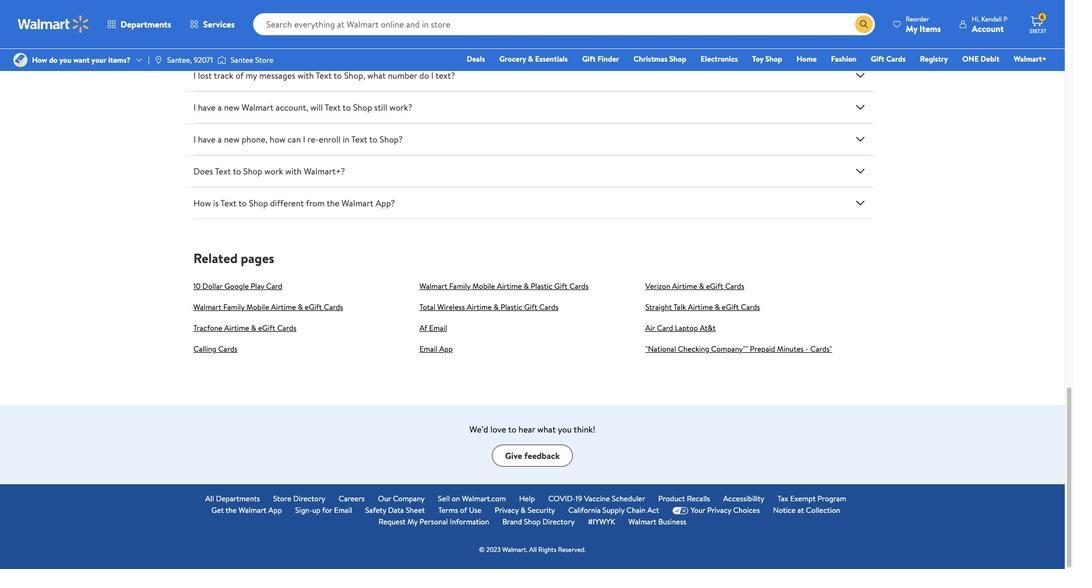 Task type: describe. For each thing, give the bounding box(es) containing it.
kendall
[[982, 14, 1002, 23]]

p
[[1004, 14, 1008, 23]]

related
[[193, 249, 238, 268]]

our
[[378, 493, 391, 504]]

0 vertical spatial store
[[255, 54, 273, 65]]

product recalls
[[659, 493, 710, 504]]

in
[[343, 133, 350, 145]]

shop inside 'toy shop' 'link'
[[766, 53, 782, 64]]

our company link
[[378, 493, 425, 505]]

i lost track of my messages with text to shop, what number do i text? image
[[854, 69, 867, 82]]

toy shop link
[[748, 53, 787, 65]]

on
[[452, 493, 460, 504]]

0 horizontal spatial enroll
[[230, 38, 251, 50]]

your privacy choices
[[691, 505, 760, 516]]

wireless
[[437, 302, 465, 313]]

walmart.com
[[462, 493, 506, 504]]

collection
[[806, 505, 841, 516]]

gift finder link
[[577, 53, 624, 65]]

is
[[213, 197, 219, 209]]

number
[[388, 69, 417, 82]]

one
[[963, 53, 979, 64]]

i down santee, 92071
[[193, 101, 196, 114]]

who
[[193, 6, 211, 18]]

my inside reorder my items
[[906, 22, 918, 34]]

does
[[193, 165, 213, 177]]

directory inside store directory link
[[293, 493, 326, 504]]

2 vertical spatial do
[[419, 69, 429, 82]]

sign-up for email
[[295, 505, 352, 516]]

vaccine
[[584, 493, 610, 504]]

fashion
[[831, 53, 857, 64]]

i right am
[[227, 6, 229, 18]]

brand shop directory link
[[503, 516, 575, 528]]

walmart+?
[[304, 165, 345, 177]]

how is text to shop different from the walmart app? image
[[854, 197, 867, 210]]

privacy inside privacy & security link
[[495, 505, 519, 516]]

1 vertical spatial card
[[657, 323, 673, 334]]

have for i have a new phone, how can i re-enroll in text to shop?
[[198, 133, 216, 145]]

my inside the notice at collection request my personal information
[[408, 516, 418, 527]]

sign-up for email link
[[295, 505, 352, 516]]

christmas
[[634, 53, 668, 64]]

tracfone airtime & egift cards link
[[193, 323, 297, 334]]

1 vertical spatial email
[[420, 344, 438, 355]]

walmart business
[[629, 516, 687, 527]]

straight
[[646, 302, 672, 313]]

registry
[[920, 53, 948, 64]]

careers
[[339, 493, 365, 504]]

your
[[691, 505, 706, 516]]

6
[[1041, 12, 1044, 22]]

i have a new walmart account, will text to shop still work? image
[[854, 101, 867, 114]]

items?
[[108, 54, 130, 65]]

data
[[388, 505, 404, 516]]

0 vertical spatial the
[[327, 197, 340, 209]]

how is text to shop different from the walmart app?
[[193, 197, 395, 209]]

shop left different
[[249, 197, 268, 209]]

santee store
[[231, 54, 273, 65]]

grocery
[[500, 53, 526, 64]]

 image for santee store
[[217, 54, 226, 66]]

messages
[[259, 69, 296, 82]]

a for walmart
[[218, 101, 222, 114]]

92071
[[194, 54, 213, 65]]

will
[[310, 101, 323, 114]]

reorder my items
[[906, 14, 941, 34]]

0 horizontal spatial shop?
[[295, 38, 318, 50]]

all inside all departments link
[[205, 493, 214, 504]]

how for how do i enroll for text to shop?
[[193, 38, 211, 50]]

1 horizontal spatial shop?
[[355, 6, 378, 18]]

account,
[[276, 101, 308, 114]]

gift cards
[[871, 53, 906, 64]]

total wireless airtime & plastic gift cards
[[420, 302, 559, 313]]

product recalls link
[[659, 493, 710, 505]]

use
[[469, 505, 482, 516]]

shop inside the brand shop directory link
[[524, 516, 541, 527]]

calling
[[193, 344, 216, 355]]

airtime right the talk
[[688, 302, 713, 313]]

work
[[265, 165, 283, 177]]

get the walmart app link
[[211, 505, 282, 516]]

walmart up total
[[420, 281, 448, 292]]

1 horizontal spatial you
[[558, 423, 572, 436]]

walmart family mobile airtime & egift cards
[[193, 302, 343, 313]]

shop left work
[[243, 165, 262, 177]]

give
[[505, 450, 522, 462]]

i have a new walmart account, will text to shop still work?
[[193, 101, 412, 114]]

santee
[[231, 54, 253, 65]]

still
[[374, 101, 388, 114]]

walmart+ link
[[1009, 53, 1052, 65]]

directory inside the brand shop directory link
[[543, 516, 575, 527]]

i left "text?"
[[431, 69, 434, 82]]

0 horizontal spatial what
[[367, 69, 386, 82]]

shop left still in the top left of the page
[[353, 101, 372, 114]]

verizon
[[646, 281, 671, 292]]

does text to shop work with walmart+?
[[193, 165, 345, 177]]

gift inside gift finder link
[[582, 53, 596, 64]]

do for you
[[49, 54, 58, 65]]

walmart family mobile airtime & egift cards link
[[193, 302, 343, 313]]

give feedback button
[[492, 445, 573, 467]]

 image for santee, 92071
[[154, 56, 163, 64]]

#iywyk link
[[588, 516, 615, 528]]

registry link
[[915, 53, 953, 65]]

tax
[[778, 493, 789, 504]]

walmart left the app?
[[342, 197, 374, 209]]

christmas shop link
[[629, 53, 691, 65]]

air card laptop at&t link
[[646, 323, 716, 334]]

"national
[[646, 344, 676, 355]]

sell on walmart.com link
[[438, 493, 506, 505]]

sell
[[438, 493, 450, 504]]

email app
[[420, 344, 453, 355]]

walmart right through on the left of page
[[293, 6, 325, 18]]

covid-
[[548, 493, 576, 504]]

want
[[73, 54, 90, 65]]

we'd love to hear what you think!
[[470, 423, 596, 436]]

home link
[[792, 53, 822, 65]]

grocery & essentials link
[[495, 53, 573, 65]]

program
[[818, 493, 847, 504]]

help
[[519, 493, 535, 504]]

family for walmart family mobile airtime & plastic gift cards
[[449, 281, 471, 292]]

california supply chain act
[[569, 505, 659, 516]]

store directory
[[273, 493, 326, 504]]

sheet
[[406, 505, 425, 516]]

one debit
[[963, 53, 1000, 64]]

have for i have a new walmart account, will text to shop still work?
[[198, 101, 216, 114]]

tracfone airtime & egift cards
[[193, 323, 297, 334]]

new for walmart
[[224, 101, 240, 114]]

6 $187.37
[[1030, 12, 1046, 35]]

$187.37
[[1030, 27, 1046, 35]]

walmart image
[[18, 15, 89, 33]]

terms of use link
[[438, 505, 482, 516]]

electronics
[[701, 53, 738, 64]]

airtime up the talk
[[672, 281, 697, 292]]

careers link
[[339, 493, 365, 505]]

christmas shop
[[634, 53, 687, 64]]

covid-19 vaccine scheduler
[[548, 493, 645, 504]]



Task type: vqa. For each thing, say whether or not it's contained in the screenshot.
Fashion link
yes



Task type: locate. For each thing, give the bounding box(es) containing it.
minutes
[[777, 344, 804, 355]]

2 vertical spatial email
[[334, 505, 352, 516]]

2 horizontal spatial  image
[[217, 54, 226, 66]]

walmart business link
[[629, 516, 687, 528]]

0 horizontal spatial all
[[205, 493, 214, 504]]

1 vertical spatial you
[[558, 423, 572, 436]]

what right hear
[[538, 423, 556, 436]]

do left want
[[49, 54, 58, 65]]

how up the 92071 in the top left of the page
[[193, 38, 211, 50]]

card right "air"
[[657, 323, 673, 334]]

phone,
[[242, 133, 268, 145]]

 image for how do you want your items?
[[13, 53, 28, 67]]

1 vertical spatial enroll
[[319, 133, 341, 145]]

0 horizontal spatial privacy
[[495, 505, 519, 516]]

email down "careers"
[[334, 505, 352, 516]]

0 vertical spatial with
[[298, 69, 314, 82]]

departments up 'get the walmart app' link
[[216, 493, 260, 504]]

company""
[[711, 344, 748, 355]]

0 vertical spatial new
[[224, 101, 240, 114]]

of left use
[[460, 505, 467, 516]]

through
[[260, 6, 291, 18]]

departments inside popup button
[[121, 18, 171, 30]]

mobile up total wireless airtime & plastic gift cards
[[473, 281, 495, 292]]

security
[[528, 505, 555, 516]]

"national checking company"" prepaid minutes - cards" link
[[646, 344, 832, 355]]

the
[[327, 197, 340, 209], [226, 505, 237, 516]]

1 horizontal spatial the
[[327, 197, 340, 209]]

1 vertical spatial my
[[408, 516, 418, 527]]

for up santee store
[[253, 38, 265, 50]]

gift cards link
[[866, 53, 911, 65]]

0 vertical spatial plastic
[[531, 281, 553, 292]]

mobile for egift
[[246, 302, 269, 313]]

1 vertical spatial plastic
[[501, 302, 522, 313]]

to
[[344, 6, 353, 18], [284, 38, 293, 50], [334, 69, 342, 82], [343, 101, 351, 114], [369, 133, 378, 145], [233, 165, 241, 177], [239, 197, 247, 209], [508, 423, 517, 436]]

0 vertical spatial of
[[236, 69, 244, 82]]

app?
[[376, 197, 395, 209]]

finder
[[598, 53, 619, 64]]

1 horizontal spatial directory
[[543, 516, 575, 527]]

0 vertical spatial have
[[198, 101, 216, 114]]

0 vertical spatial directory
[[293, 493, 326, 504]]

1 new from the top
[[224, 101, 240, 114]]

0 vertical spatial do
[[213, 38, 223, 50]]

 image down walmart image
[[13, 53, 28, 67]]

email right af
[[429, 323, 447, 334]]

my down sheet
[[408, 516, 418, 527]]

© 2023 walmart. all rights reserved.
[[479, 545, 586, 554]]

straight talk airtime & egift cards link
[[646, 302, 760, 313]]

0 horizontal spatial card
[[266, 281, 282, 292]]

i up does
[[193, 133, 196, 145]]

0 horizontal spatial for
[[253, 38, 265, 50]]

 image
[[13, 53, 28, 67], [217, 54, 226, 66], [154, 56, 163, 64]]

act
[[648, 505, 659, 516]]

think!
[[574, 423, 596, 436]]

2 vertical spatial shop?
[[380, 133, 403, 145]]

1 vertical spatial directory
[[543, 516, 575, 527]]

1 vertical spatial the
[[226, 505, 237, 516]]

how down walmart image
[[32, 54, 47, 65]]

does text to shop work with walmart+? image
[[854, 165, 867, 178]]

airtime right wireless
[[467, 302, 492, 313]]

0 vertical spatial family
[[449, 281, 471, 292]]

i left the 'lost'
[[193, 69, 196, 82]]

0 horizontal spatial of
[[236, 69, 244, 82]]

0 horizontal spatial directory
[[293, 493, 326, 504]]

mobile down play
[[246, 302, 269, 313]]

walmart family mobile airtime & plastic gift cards link
[[420, 281, 589, 292]]

1 vertical spatial with
[[285, 165, 302, 177]]

0 vertical spatial shop?
[[355, 6, 378, 18]]

0 vertical spatial all
[[205, 493, 214, 504]]

with right work
[[285, 165, 302, 177]]

checking
[[678, 344, 709, 355]]

santee,
[[167, 54, 192, 65]]

privacy up brand
[[495, 505, 519, 516]]

with right messages
[[298, 69, 314, 82]]

google
[[224, 281, 249, 292]]

my left items
[[906, 22, 918, 34]]

1 horizontal spatial plastic
[[531, 281, 553, 292]]

 image right | on the left of the page
[[154, 56, 163, 64]]

0 horizontal spatial family
[[223, 302, 245, 313]]

exempt
[[790, 493, 816, 504]]

1 vertical spatial all
[[529, 545, 537, 554]]

texting
[[231, 6, 258, 18]]

0 horizontal spatial the
[[226, 505, 237, 516]]

1 horizontal spatial all
[[529, 545, 537, 554]]

shop down privacy & security
[[524, 516, 541, 527]]

directory down "security"
[[543, 516, 575, 527]]

how for how is text to shop different from the walmart app?
[[193, 197, 211, 209]]

0 horizontal spatial  image
[[13, 53, 28, 67]]

0 horizontal spatial plastic
[[501, 302, 522, 313]]

mobile
[[473, 281, 495, 292], [246, 302, 269, 313]]

total
[[420, 302, 436, 313]]

privacy inside your privacy choices link
[[707, 505, 732, 516]]

have down the 'lost'
[[198, 101, 216, 114]]

0 vertical spatial my
[[906, 22, 918, 34]]

toy shop
[[753, 53, 782, 64]]

different
[[270, 197, 304, 209]]

2 a from the top
[[218, 133, 222, 145]]

0 vertical spatial card
[[266, 281, 282, 292]]

your
[[92, 54, 106, 65]]

1 vertical spatial of
[[460, 505, 467, 516]]

walmart down chain
[[629, 516, 657, 527]]

i left the re-
[[303, 133, 305, 145]]

0 horizontal spatial app
[[268, 505, 282, 516]]

2 horizontal spatial shop?
[[380, 133, 403, 145]]

items
[[920, 22, 941, 34]]

how do i enroll for text to shop?
[[193, 38, 318, 50]]

2 vertical spatial how
[[193, 197, 211, 209]]

scheduler
[[612, 493, 645, 504]]

1 horizontal spatial my
[[906, 22, 918, 34]]

1 horizontal spatial do
[[213, 38, 223, 50]]

product
[[659, 493, 685, 504]]

store up 'get the walmart app' link
[[273, 493, 291, 504]]

have up does
[[198, 133, 216, 145]]

0 vertical spatial departments
[[121, 18, 171, 30]]

chain
[[627, 505, 646, 516]]

2 new from the top
[[224, 133, 240, 145]]

a for phone,
[[218, 133, 222, 145]]

1 vertical spatial family
[[223, 302, 245, 313]]

1 privacy from the left
[[495, 505, 519, 516]]

1 vertical spatial what
[[538, 423, 556, 436]]

play
[[251, 281, 264, 292]]

0 horizontal spatial you
[[59, 54, 72, 65]]

shop right toy
[[766, 53, 782, 64]]

search icon image
[[860, 20, 869, 29]]

choices
[[733, 505, 760, 516]]

you left think!
[[558, 423, 572, 436]]

feedback
[[524, 450, 560, 462]]

my
[[906, 22, 918, 34], [408, 516, 418, 527]]

family for walmart family mobile airtime & egift cards
[[223, 302, 245, 313]]

i down services
[[225, 38, 227, 50]]

family down google
[[223, 302, 245, 313]]

1 vertical spatial new
[[224, 133, 240, 145]]

1 vertical spatial departments
[[216, 493, 260, 504]]

email down af email
[[420, 344, 438, 355]]

1 vertical spatial how
[[32, 54, 47, 65]]

all
[[205, 493, 214, 504], [529, 545, 537, 554]]

app inside tax exempt program get the walmart app
[[268, 505, 282, 516]]

business
[[658, 516, 687, 527]]

card right play
[[266, 281, 282, 292]]

1 vertical spatial do
[[49, 54, 58, 65]]

1 horizontal spatial privacy
[[707, 505, 732, 516]]

1 a from the top
[[218, 101, 222, 114]]

privacy right your
[[707, 505, 732, 516]]

walmart up the phone,
[[242, 101, 274, 114]]

1 horizontal spatial  image
[[154, 56, 163, 64]]

privacy choices icon image
[[673, 507, 689, 515]]

departments up | on the left of the page
[[121, 18, 171, 30]]

of left my
[[236, 69, 244, 82]]

debit
[[981, 53, 1000, 64]]

-
[[806, 344, 809, 355]]

you left want
[[59, 54, 72, 65]]

store down how do i enroll for text to shop?
[[255, 54, 273, 65]]

0 vertical spatial a
[[218, 101, 222, 114]]

do
[[213, 38, 223, 50], [49, 54, 58, 65], [419, 69, 429, 82]]

shop,
[[344, 69, 365, 82]]

1 horizontal spatial card
[[657, 323, 673, 334]]

new for phone,
[[224, 133, 240, 145]]

all departments link
[[205, 493, 260, 505]]

email inside sign-up for email link
[[334, 505, 352, 516]]

airtime right tracfone
[[224, 323, 249, 334]]

directory
[[293, 493, 326, 504], [543, 516, 575, 527]]

request
[[379, 516, 406, 527]]

account
[[972, 22, 1004, 34]]

hi,
[[972, 14, 980, 23]]

new down track
[[224, 101, 240, 114]]

how left is
[[193, 197, 211, 209]]

app down af email
[[439, 344, 453, 355]]

a down track
[[218, 101, 222, 114]]

do down services
[[213, 38, 223, 50]]

how for how do you want your items?
[[32, 54, 47, 65]]

accessibility link
[[724, 493, 765, 505]]

0 vertical spatial for
[[253, 38, 265, 50]]

enroll left in at the top
[[319, 133, 341, 145]]

how do you want your items?
[[32, 54, 130, 65]]

gift inside gift cards link
[[871, 53, 885, 64]]

1 horizontal spatial mobile
[[473, 281, 495, 292]]

walmart up tracfone
[[193, 302, 221, 313]]

all left rights
[[529, 545, 537, 554]]

0 vertical spatial how
[[193, 38, 211, 50]]

notice at collection link
[[773, 505, 841, 516]]

0 vertical spatial what
[[367, 69, 386, 82]]

privacy & security
[[495, 505, 555, 516]]

essentials
[[535, 53, 568, 64]]

do for i
[[213, 38, 223, 50]]

email app link
[[420, 344, 453, 355]]

electronics link
[[696, 53, 743, 65]]

tracfone
[[193, 323, 223, 334]]

re-
[[308, 133, 319, 145]]

1 vertical spatial shop?
[[295, 38, 318, 50]]

directory up sign-
[[293, 493, 326, 504]]

airtime up tracfone airtime & egift cards link
[[271, 302, 296, 313]]

Search search field
[[253, 13, 875, 35]]

app down "store directory"
[[268, 505, 282, 516]]

1 vertical spatial for
[[322, 505, 332, 516]]

0 vertical spatial email
[[429, 323, 447, 334]]

walmart inside tax exempt program get the walmart app
[[239, 505, 267, 516]]

0 horizontal spatial departments
[[121, 18, 171, 30]]

air card laptop at&t
[[646, 323, 716, 334]]

2023
[[486, 545, 501, 554]]

talk
[[674, 302, 686, 313]]

reserved.
[[558, 545, 586, 554]]

related pages
[[193, 249, 274, 268]]

1 horizontal spatial what
[[538, 423, 556, 436]]

 image up track
[[217, 54, 226, 66]]

2 have from the top
[[198, 133, 216, 145]]

0 vertical spatial app
[[439, 344, 453, 355]]

0 horizontal spatial my
[[408, 516, 418, 527]]

the inside tax exempt program get the walmart app
[[226, 505, 237, 516]]

2 horizontal spatial do
[[419, 69, 429, 82]]

enroll up santee
[[230, 38, 251, 50]]

0 vertical spatial enroll
[[230, 38, 251, 50]]

0 vertical spatial you
[[59, 54, 72, 65]]

new left the phone,
[[224, 133, 240, 145]]

airtime up total wireless airtime & plastic gift cards link
[[497, 281, 522, 292]]

1 vertical spatial mobile
[[246, 302, 269, 313]]

all up get
[[205, 493, 214, 504]]

calling cards
[[193, 344, 238, 355]]

do left "text?"
[[419, 69, 429, 82]]

0 horizontal spatial do
[[49, 54, 58, 65]]

10
[[193, 281, 201, 292]]

i have a new phone, how can i re-enroll in text to shop? image
[[854, 133, 867, 146]]

for right up
[[322, 505, 332, 516]]

1 horizontal spatial enroll
[[319, 133, 341, 145]]

deals
[[467, 53, 485, 64]]

1 horizontal spatial of
[[460, 505, 467, 516]]

walmart down all departments
[[239, 505, 267, 516]]

track
[[214, 69, 233, 82]]

1 horizontal spatial app
[[439, 344, 453, 355]]

shop right christmas
[[670, 53, 687, 64]]

1 vertical spatial store
[[273, 493, 291, 504]]

2 privacy from the left
[[707, 505, 732, 516]]

Walmart Site-Wide search field
[[253, 13, 875, 35]]

what right shop,
[[367, 69, 386, 82]]

0 vertical spatial mobile
[[473, 281, 495, 292]]

1 have from the top
[[198, 101, 216, 114]]

a left the phone,
[[218, 133, 222, 145]]

safety data sheet link
[[365, 505, 425, 516]]

"national checking company"" prepaid minutes - cards"
[[646, 344, 832, 355]]

0 horizontal spatial mobile
[[246, 302, 269, 313]]

1 vertical spatial have
[[198, 133, 216, 145]]

the down all departments
[[226, 505, 237, 516]]

|
[[148, 54, 150, 65]]

1 vertical spatial app
[[268, 505, 282, 516]]

shop inside christmas shop link
[[670, 53, 687, 64]]

1 horizontal spatial departments
[[216, 493, 260, 504]]

enroll
[[230, 38, 251, 50], [319, 133, 341, 145]]

1 horizontal spatial for
[[322, 505, 332, 516]]

the right from in the left of the page
[[327, 197, 340, 209]]

1 horizontal spatial family
[[449, 281, 471, 292]]

accessibility
[[724, 493, 765, 504]]

prepaid
[[750, 344, 775, 355]]

give feedback
[[505, 450, 560, 462]]

1 vertical spatial a
[[218, 133, 222, 145]]

family up wireless
[[449, 281, 471, 292]]

mobile for plastic
[[473, 281, 495, 292]]

supply
[[603, 505, 625, 516]]

gift finder
[[582, 53, 619, 64]]



